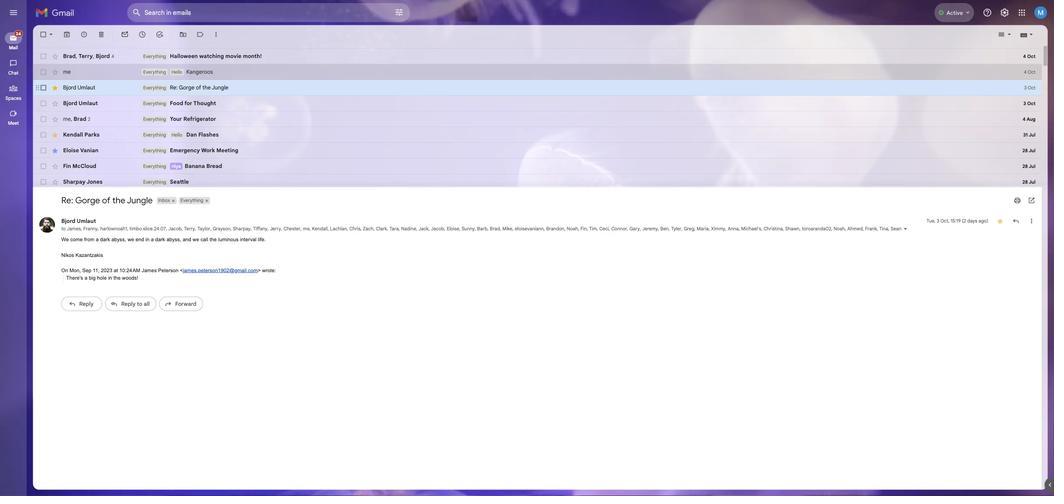 Task type: vqa. For each thing, say whether or not it's contained in the screenshot.
Accounts and Import
no



Task type: locate. For each thing, give the bounding box(es) containing it.
everything
[[159, 59, 184, 66], [159, 77, 184, 83], [159, 94, 184, 101], [159, 111, 184, 118], [159, 129, 184, 135], [159, 146, 184, 153], [159, 164, 184, 170], [159, 181, 184, 188], [159, 199, 184, 205], [201, 219, 226, 226]]

row containing brad
[[37, 54, 1054, 71]]

1 vertical spatial gorge
[[84, 217, 111, 229]]

everything halloween watching movie month!
[[159, 59, 291, 66]]

umlaut up franny
[[85, 242, 107, 249]]

a right "from"
[[106, 263, 110, 269]]

bjord umlaut for re:
[[70, 94, 106, 101]]

0 horizontal spatial james
[[74, 251, 90, 257]]

2 abyss, from the left
[[185, 263, 201, 269]]

everything left food
[[159, 111, 184, 118]]

of
[[217, 94, 223, 101], [113, 217, 123, 229]]

1 vertical spatial jungle
[[141, 217, 170, 229]]

1 vertical spatial bjord umlaut
[[70, 111, 108, 119]]

24 link
[[5, 34, 25, 49]]

2
[[97, 129, 100, 136]]

1 hello from the top
[[190, 77, 202, 83]]

1 abyss, from the left
[[124, 263, 140, 269]]

your
[[189, 128, 202, 136]]

spaces heading
[[0, 106, 30, 113]]

umlaut
[[86, 94, 106, 101], [87, 111, 108, 119], [85, 242, 107, 249]]

everything left your at the left top
[[159, 129, 184, 135]]

0 horizontal spatial in
[[120, 306, 125, 312]]

1 horizontal spatial we
[[214, 263, 221, 269]]

tab panel
[[37, 33, 1054, 490]]

life.
[[287, 263, 295, 269]]

of down jones
[[113, 217, 123, 229]]

we
[[68, 263, 76, 269]]

month!
[[270, 59, 291, 66]]

dan flashes
[[207, 146, 243, 153]]

in right end on the bottom of page
[[162, 263, 166, 269]]

1 vertical spatial brad
[[82, 128, 96, 136]]

add to tasks image
[[173, 34, 182, 43]]

dark right end on the bottom of page
[[172, 263, 183, 269]]

hello for dan flashes
[[190, 146, 202, 153]]

0 vertical spatial umlaut
[[86, 94, 106, 101]]

me down brad , terry , bjord 4
[[70, 76, 78, 84]]

jungle left inbox button
[[141, 217, 170, 229]]

0 horizontal spatial of
[[113, 217, 123, 229]]

row
[[37, 54, 1054, 71], [37, 71, 1054, 89], [37, 89, 1054, 106], [37, 106, 1054, 124], [37, 124, 1054, 141], [37, 141, 1054, 159], [37, 159, 1054, 176], [37, 176, 1054, 193], [37, 193, 1054, 211]]

everything emergency work meeting
[[159, 163, 264, 171]]

0 vertical spatial james
[[74, 251, 90, 257]]

inbox button
[[174, 219, 190, 227]]

brad left terry
[[70, 59, 84, 66]]

parks
[[94, 146, 110, 153]]

jungle
[[235, 94, 254, 101], [141, 217, 170, 229]]

me for me , brad 2
[[70, 128, 78, 136]]

abyss, left and
[[185, 263, 201, 269]]

and
[[203, 263, 212, 269]]

hello
[[190, 77, 202, 83], [190, 146, 202, 153]]

of down kangeroos
[[217, 94, 223, 101]]

the
[[225, 94, 234, 101], [125, 217, 139, 229], [233, 263, 241, 269], [126, 306, 134, 312]]

we come from a dark abyss, we end in a dark abyss, and we call the luminous interval life.
[[68, 263, 295, 269]]

1 row from the top
[[37, 54, 1054, 71]]

1 vertical spatial in
[[120, 306, 125, 312]]

abyss, left end on the bottom of page
[[124, 263, 140, 269]]

main menu image
[[10, 9, 20, 19]]

in down 2023
[[120, 306, 125, 312]]

1 vertical spatial hello
[[190, 146, 202, 153]]

flashes
[[220, 146, 243, 153]]

search in emails image
[[144, 6, 160, 22]]

1 me from the top
[[70, 76, 78, 84]]

0 horizontal spatial re:
[[68, 217, 81, 229]]

woods!
[[136, 306, 154, 312]]

2023
[[112, 297, 125, 304]]

, left franny
[[90, 251, 91, 257]]

, up kendall
[[78, 128, 80, 136]]

10:24 am
[[133, 297, 156, 304]]

1 horizontal spatial gorge
[[199, 94, 216, 101]]

5 row from the top
[[37, 124, 1054, 141]]

jones
[[96, 198, 114, 206]]

1 horizontal spatial dark
[[172, 263, 183, 269]]

bjord umlaut
[[70, 94, 106, 101], [70, 111, 108, 119], [68, 242, 107, 249]]

,
[[84, 59, 85, 66], [103, 59, 105, 66], [78, 128, 80, 136], [90, 251, 91, 257]]

1 vertical spatial james
[[157, 297, 174, 304]]

re: down 'sharpay'
[[68, 217, 81, 229]]

in inside on mon, sep 11, 2023 at 10:24 am james peterson < james.peterson1902@gmail.com there's a big hole in the woods!
[[120, 306, 125, 312]]

6 row from the top
[[37, 141, 1054, 159]]

0 horizontal spatial dark
[[111, 263, 122, 269]]

0 vertical spatial bjord umlaut
[[70, 94, 106, 101]]

hello down 'halloween'
[[190, 77, 202, 83]]

1 we from the left
[[142, 263, 149, 269]]

james right to
[[74, 251, 90, 257]]

brad left 2
[[82, 128, 96, 136]]

gorge up for
[[199, 94, 216, 101]]

8 row from the top
[[37, 176, 1054, 193]]

9 row from the top
[[37, 193, 1054, 211]]

1 vertical spatial me
[[70, 128, 78, 136]]

0 vertical spatial hello
[[190, 77, 202, 83]]

fin
[[70, 181, 79, 188]]

dark
[[111, 263, 122, 269], [172, 263, 183, 269]]

Search in emails text field
[[161, 10, 414, 18]]

brad
[[70, 59, 84, 66], [82, 128, 96, 136]]

everything down everything your refrigerator
[[159, 146, 184, 153]]

None checkbox
[[44, 34, 52, 43], [44, 76, 52, 84], [44, 93, 52, 102], [44, 128, 52, 137], [44, 145, 52, 154], [44, 163, 52, 172], [44, 180, 52, 189], [44, 34, 52, 43], [44, 76, 52, 84], [44, 93, 52, 102], [44, 128, 52, 137], [44, 145, 52, 154], [44, 163, 52, 172], [44, 180, 52, 189]]

umlaut down terry
[[86, 94, 106, 101]]

eloise
[[70, 163, 88, 171]]

1 horizontal spatial abyss,
[[185, 263, 201, 269]]

umlaut up 2
[[87, 111, 108, 119]]

inbox
[[176, 219, 189, 226]]

re: up food
[[189, 94, 197, 101]]

re: gorge of the jungle
[[68, 217, 170, 229]]

1 horizontal spatial jungle
[[235, 94, 254, 101]]

abyss,
[[124, 263, 140, 269], [185, 263, 201, 269]]

gorge
[[199, 94, 216, 101], [84, 217, 111, 229]]

1 vertical spatial re:
[[68, 217, 81, 229]]

everything up everything seattle
[[159, 181, 184, 188]]

luminous
[[242, 263, 265, 269]]

james left peterson
[[157, 297, 174, 304]]

kendall parks
[[70, 146, 110, 153]]

everything down add to tasks image
[[159, 59, 184, 66]]

0 horizontal spatial we
[[142, 263, 149, 269]]

bjord
[[106, 59, 122, 66], [70, 94, 84, 101], [70, 111, 86, 119], [68, 242, 84, 249]]

delete image
[[108, 34, 117, 43]]

mccloud
[[80, 181, 107, 188]]

2 horizontal spatial a
[[168, 263, 171, 269]]

jungle up thought
[[235, 94, 254, 101]]

tue, 3 oct, cell
[[1030, 241, 1054, 250]]

tab panel containing brad
[[37, 33, 1054, 490]]

kendall
[[70, 146, 92, 153]]

0 vertical spatial brad
[[70, 59, 84, 66]]

me
[[70, 76, 78, 84], [70, 128, 78, 136]]

row containing kendall parks
[[37, 141, 1054, 159]]

to james , franny
[[68, 251, 109, 257]]

bjord umlaut for food
[[70, 111, 108, 119]]

kangeroos
[[207, 76, 236, 84]]

everything up everything food for thought at the left
[[159, 94, 184, 101]]

1 horizontal spatial in
[[162, 263, 166, 269]]

0 vertical spatial jungle
[[235, 94, 254, 101]]

re:
[[189, 94, 197, 101], [68, 217, 81, 229]]

a right end on the bottom of page
[[168, 263, 171, 269]]

0 horizontal spatial gorge
[[84, 217, 111, 229]]

1 vertical spatial umlaut
[[87, 111, 108, 119]]

None checkbox
[[44, 58, 52, 67], [44, 111, 52, 119], [44, 198, 52, 207], [44, 58, 52, 67], [44, 111, 52, 119], [44, 198, 52, 207]]

we left end on the bottom of page
[[142, 263, 149, 269]]

everything up everything re: gorge of the jungle on the left
[[159, 77, 184, 83]]

0 vertical spatial re:
[[189, 94, 197, 101]]

0 horizontal spatial abyss,
[[124, 263, 140, 269]]

everything inside everything emergency work meeting
[[159, 164, 184, 170]]

0 horizontal spatial jungle
[[141, 217, 170, 229]]

we left the call
[[214, 263, 221, 269]]

0 horizontal spatial a
[[94, 306, 97, 312]]

james inside on mon, sep 11, 2023 at 10:24 am james peterson < james.peterson1902@gmail.com there's a big hole in the woods!
[[157, 297, 174, 304]]

we
[[142, 263, 149, 269], [214, 263, 221, 269]]

on
[[68, 297, 76, 304]]

2 hello from the top
[[190, 146, 202, 153]]

0 vertical spatial in
[[162, 263, 166, 269]]

for
[[205, 111, 213, 119]]

eloise vanian
[[70, 163, 109, 171]]

hello left dan
[[190, 146, 202, 153]]

jungle inside row
[[235, 94, 254, 101]]

2 vertical spatial bjord umlaut
[[68, 242, 107, 249]]

brad , terry , bjord 4
[[70, 59, 127, 66]]

1 horizontal spatial james
[[157, 297, 174, 304]]

there's
[[74, 306, 92, 312]]

7 row from the top
[[37, 159, 1054, 176]]

everything down "seattle"
[[201, 219, 226, 226]]

from
[[94, 263, 105, 269]]

everything inside everything seattle
[[159, 199, 184, 205]]

labels image
[[218, 34, 227, 43]]

2 me from the top
[[70, 128, 78, 136]]

3 row from the top
[[37, 89, 1054, 106]]

gorge down sharpay jones
[[84, 217, 111, 229]]

everything re: gorge of the jungle
[[159, 94, 254, 101]]

everything left emergency
[[159, 164, 184, 170]]

chat heading
[[0, 78, 30, 85]]

everything up inbox button
[[159, 199, 184, 205]]

11,
[[103, 297, 111, 304]]

refrigerator
[[203, 128, 240, 136]]

banana
[[205, 181, 227, 188]]

end
[[151, 263, 160, 269]]

dark right "from"
[[111, 263, 122, 269]]

0 vertical spatial me
[[70, 76, 78, 84]]

kazantzakis
[[84, 280, 114, 286]]

a
[[106, 263, 110, 269], [168, 263, 171, 269], [94, 306, 97, 312]]

bread
[[229, 181, 247, 188]]

0 vertical spatial of
[[217, 94, 223, 101]]

a down sep
[[94, 306, 97, 312]]

everything seattle
[[159, 198, 210, 206]]

seattle
[[189, 198, 210, 206]]

me up kendall
[[70, 128, 78, 136]]



Task type: describe. For each thing, give the bounding box(es) containing it.
snooze image
[[154, 34, 162, 43]]

3
[[1041, 242, 1044, 249]]

big hole
[[99, 306, 119, 312]]

meet heading
[[0, 134, 30, 141]]

tue,
[[1030, 242, 1039, 249]]

umlaut for food for thought
[[87, 111, 108, 119]]

advanced search options image
[[435, 5, 452, 22]]

everything inside everything halloween watching movie month!
[[159, 59, 184, 66]]

meeting
[[240, 163, 264, 171]]

on mon, sep 11, 2023 at 10:24 am james peterson < james.peterson1902@gmail.com there's a big hole in the woods!
[[68, 297, 286, 312]]

mail heading
[[0, 50, 30, 57]]

halloween
[[189, 59, 220, 66]]

2 vertical spatial umlaut
[[85, 242, 107, 249]]

, left 4 on the left top of the page
[[103, 59, 105, 66]]

hiya
[[190, 181, 201, 188]]

everything inside everything food for thought
[[159, 111, 184, 118]]

food
[[189, 111, 203, 119]]

everything food for thought
[[159, 111, 240, 119]]

james.peterson1902@gmail.com
[[203, 297, 286, 304]]

franny
[[93, 251, 109, 257]]

terry
[[87, 59, 103, 66]]

call
[[223, 263, 231, 269]]

umlaut for re: gorge of the jungle
[[86, 94, 106, 101]]

sharpay jones
[[70, 198, 114, 206]]

peterson
[[176, 297, 198, 304]]

, left terry
[[84, 59, 85, 66]]

everything your refrigerator
[[159, 128, 240, 136]]

mail navigation
[[0, 28, 31, 496]]

emergency
[[189, 163, 222, 171]]

fin mccloud
[[70, 181, 107, 188]]

movie
[[250, 59, 268, 66]]

0 vertical spatial gorge
[[199, 94, 216, 101]]

row containing eloise vanian
[[37, 159, 1054, 176]]

to
[[68, 251, 73, 257]]

vanian
[[89, 163, 109, 171]]

row containing fin mccloud
[[37, 176, 1054, 193]]

re: gorge of the jungle main content
[[37, 28, 1054, 496]]

1 dark from the left
[[111, 263, 122, 269]]

thought
[[215, 111, 240, 119]]

dan
[[207, 146, 219, 153]]

the inside on mon, sep 11, 2023 at 10:24 am james peterson < james.peterson1902@gmail.com there's a big hole in the woods!
[[126, 306, 134, 312]]

gmail image
[[39, 5, 87, 23]]

move to image
[[199, 34, 208, 43]]

nikos
[[68, 280, 82, 286]]

more image
[[236, 34, 244, 43]]

at
[[126, 297, 131, 304]]

chat
[[9, 78, 21, 84]]

1 horizontal spatial of
[[217, 94, 223, 101]]

nikos kazantzakis
[[68, 280, 114, 286]]

james.peterson1902@gmail.com link
[[203, 297, 286, 304]]

everything button
[[199, 219, 227, 227]]

<
[[200, 297, 203, 304]]

come
[[78, 263, 92, 269]]

everything inside everything re: gorge of the jungle
[[159, 94, 184, 101]]

watching
[[221, 59, 249, 66]]

oct,
[[1045, 242, 1054, 249]]

4
[[124, 59, 127, 66]]

everything inside button
[[201, 219, 226, 226]]

1 horizontal spatial a
[[106, 263, 110, 269]]

report spam image
[[89, 34, 98, 43]]

sharpay
[[70, 198, 95, 206]]

work
[[223, 163, 239, 171]]

everything inside everything your refrigerator
[[159, 129, 184, 135]]

a inside on mon, sep 11, 2023 at 10:24 am james peterson < james.peterson1902@gmail.com there's a big hole in the woods!
[[94, 306, 97, 312]]

Search in emails search field
[[141, 3, 456, 24]]

archive image
[[70, 34, 79, 43]]

2 we from the left
[[214, 263, 221, 269]]

hello for kangeroos
[[190, 77, 202, 83]]

24
[[18, 34, 23, 40]]

mon,
[[77, 297, 90, 304]]

spaces
[[6, 106, 24, 112]]

2 row from the top
[[37, 71, 1054, 89]]

interval
[[267, 263, 285, 269]]

banana bread
[[205, 181, 247, 188]]

4 row from the top
[[37, 106, 1054, 124]]

me , brad 2
[[70, 128, 100, 136]]

1 vertical spatial of
[[113, 217, 123, 229]]

tue, 3 oct,
[[1030, 242, 1054, 249]]

1 horizontal spatial re:
[[189, 94, 197, 101]]

sep
[[91, 297, 102, 304]]

mail
[[10, 50, 20, 56]]

2 dark from the left
[[172, 263, 183, 269]]

me for me
[[70, 76, 78, 84]]

row containing sharpay jones
[[37, 193, 1054, 211]]

meet
[[9, 134, 21, 140]]



